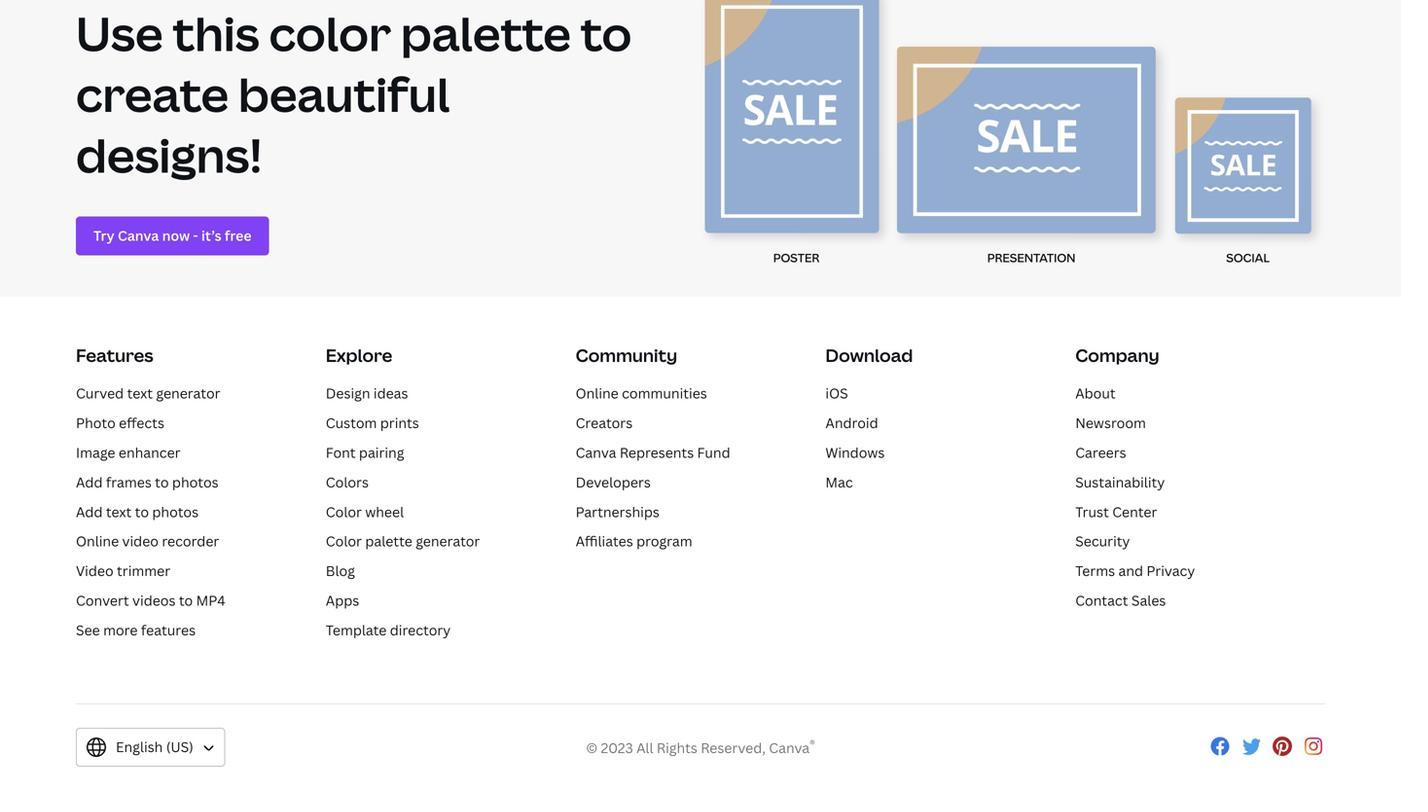 Task type: locate. For each thing, give the bounding box(es) containing it.
careers link
[[1075, 443, 1126, 462]]

0 horizontal spatial generator
[[156, 384, 220, 402]]

online for online communities
[[576, 384, 619, 402]]

and
[[1118, 561, 1143, 580]]

0 vertical spatial photos
[[172, 473, 219, 491]]

features
[[76, 343, 153, 367]]

online communities link
[[576, 384, 707, 402]]

1 vertical spatial color
[[326, 532, 362, 550]]

android link
[[825, 414, 878, 432]]

enhancer
[[119, 443, 181, 462]]

convert
[[76, 591, 129, 610]]

creators link
[[576, 414, 633, 432]]

add for add text to photos
[[76, 502, 103, 521]]

mac link
[[825, 473, 853, 491]]

see
[[76, 621, 100, 639]]

about link
[[1075, 384, 1116, 402]]

add up video on the bottom left of the page
[[76, 502, 103, 521]]

color down colors
[[326, 502, 362, 521]]

poster
[[773, 250, 820, 266]]

beautiful
[[238, 62, 450, 126]]

to
[[581, 1, 632, 65], [155, 473, 169, 491], [135, 502, 149, 521], [179, 591, 193, 610]]

custom prints
[[326, 414, 419, 432]]

use this color palette to create beautiful designs!
[[76, 1, 632, 186]]

custom prints link
[[326, 414, 419, 432]]

1 vertical spatial text
[[106, 502, 132, 521]]

ios link
[[825, 384, 848, 402]]

0 vertical spatial color
[[326, 502, 362, 521]]

canva down creators
[[576, 443, 616, 462]]

1 vertical spatial canva
[[769, 739, 810, 757]]

english (us)
[[116, 738, 193, 756]]

1 horizontal spatial canva
[[769, 739, 810, 757]]

explore
[[326, 343, 392, 367]]

use
[[76, 1, 163, 65]]

design ideas link
[[326, 384, 408, 402]]

1 add from the top
[[76, 473, 103, 491]]

custom
[[326, 414, 377, 432]]

1 vertical spatial palette
[[365, 532, 412, 550]]

center
[[1112, 502, 1157, 521]]

curved text generator link
[[76, 384, 220, 402]]

download
[[825, 343, 913, 367]]

add for add frames to photos
[[76, 473, 103, 491]]

2 color from the top
[[326, 532, 362, 550]]

color wheel
[[326, 502, 404, 521]]

0 vertical spatial canva
[[576, 443, 616, 462]]

0 horizontal spatial online
[[76, 532, 119, 550]]

video trimmer link
[[76, 561, 170, 580]]

canva inside © 2023 all rights reserved, canva ®
[[769, 739, 810, 757]]

photos for add text to photos
[[152, 502, 199, 521]]

color palette generator link
[[326, 532, 480, 550]]

sustainability
[[1075, 473, 1165, 491]]

add down image
[[76, 473, 103, 491]]

contact sales link
[[1075, 591, 1166, 610]]

1 horizontal spatial generator
[[416, 532, 480, 550]]

®
[[810, 736, 815, 752]]

1 color from the top
[[326, 502, 362, 521]]

text down frames
[[106, 502, 132, 521]]

color for color palette generator
[[326, 532, 362, 550]]

0 vertical spatial online
[[576, 384, 619, 402]]

1 vertical spatial photos
[[152, 502, 199, 521]]

photos down enhancer at the bottom of page
[[172, 473, 219, 491]]

more
[[103, 621, 138, 639]]

see more features
[[76, 621, 196, 639]]

affiliates
[[576, 532, 633, 550]]

canva
[[576, 443, 616, 462], [769, 739, 810, 757]]

online up creators
[[576, 384, 619, 402]]

1 horizontal spatial online
[[576, 384, 619, 402]]

1 vertical spatial online
[[76, 532, 119, 550]]

video
[[76, 561, 113, 580]]

contact sales
[[1075, 591, 1166, 610]]

palette
[[401, 1, 571, 65], [365, 532, 412, 550]]

add frames to photos
[[76, 473, 219, 491]]

this
[[173, 1, 259, 65]]

security
[[1075, 532, 1130, 550]]

0 vertical spatial text
[[127, 384, 153, 402]]

photos up recorder
[[152, 502, 199, 521]]

ideas
[[374, 384, 408, 402]]

0 vertical spatial palette
[[401, 1, 571, 65]]

2 add from the top
[[76, 502, 103, 521]]

canva right reserved,
[[769, 739, 810, 757]]

color up "blog" link
[[326, 532, 362, 550]]

text up the effects
[[127, 384, 153, 402]]

color
[[326, 502, 362, 521], [326, 532, 362, 550]]

windows
[[825, 443, 885, 462]]

trust center
[[1075, 502, 1157, 521]]

text
[[127, 384, 153, 402], [106, 502, 132, 521]]

photos for add frames to photos
[[172, 473, 219, 491]]

template directory
[[326, 621, 451, 639]]

trimmer
[[117, 561, 170, 580]]

image enhancer link
[[76, 443, 181, 462]]

partnerships
[[576, 502, 660, 521]]

curved text generator
[[76, 384, 220, 402]]

online up video on the bottom left of the page
[[76, 532, 119, 550]]

english
[[116, 738, 163, 756]]

image enhancer
[[76, 443, 181, 462]]

online video recorder link
[[76, 532, 219, 550]]

add frames to photos link
[[76, 473, 219, 491]]

all
[[636, 739, 653, 757]]

newsroom link
[[1075, 414, 1146, 432]]

features
[[141, 621, 196, 639]]

affiliates program link
[[576, 532, 692, 550]]

windows link
[[825, 443, 885, 462]]

1 vertical spatial generator
[[416, 532, 480, 550]]

social
[[1226, 250, 1270, 266]]

mac
[[825, 473, 853, 491]]

1 vertical spatial add
[[76, 502, 103, 521]]

0 vertical spatial generator
[[156, 384, 220, 402]]

rights
[[657, 739, 698, 757]]

0 vertical spatial add
[[76, 473, 103, 491]]

online video recorder
[[76, 532, 219, 550]]



Task type: vqa. For each thing, say whether or not it's contained in the screenshot.
Privacy settings link
no



Task type: describe. For each thing, give the bounding box(es) containing it.
pairing
[[359, 443, 404, 462]]

create
[[76, 62, 229, 126]]

communities
[[622, 384, 707, 402]]

2023
[[601, 739, 633, 757]]

company
[[1075, 343, 1159, 367]]

English (US) button
[[76, 728, 225, 766]]

generator for color palette generator
[[416, 532, 480, 550]]

design ideas
[[326, 384, 408, 402]]

directory
[[390, 621, 451, 639]]

careers
[[1075, 443, 1126, 462]]

apps link
[[326, 591, 359, 610]]

color palette generator
[[326, 532, 480, 550]]

wheel
[[365, 502, 404, 521]]

color
[[269, 1, 391, 65]]

to for add text to photos
[[135, 502, 149, 521]]

android
[[825, 414, 878, 432]]

font
[[326, 443, 356, 462]]

newsroom
[[1075, 414, 1146, 432]]

apps
[[326, 591, 359, 610]]

©
[[586, 739, 598, 757]]

developers link
[[576, 473, 651, 491]]

sales
[[1131, 591, 1166, 610]]

text for add
[[106, 502, 132, 521]]

(us)
[[166, 738, 193, 756]]

0 horizontal spatial canva
[[576, 443, 616, 462]]

mp4
[[196, 591, 226, 610]]

privacy
[[1147, 561, 1195, 580]]

fund
[[697, 443, 730, 462]]

terms and privacy
[[1075, 561, 1195, 580]]

design
[[326, 384, 370, 402]]

represents
[[620, 443, 694, 462]]

blog
[[326, 561, 355, 580]]

color for color wheel
[[326, 502, 362, 521]]

community
[[576, 343, 677, 367]]

color wheel link
[[326, 502, 404, 521]]

prints
[[380, 414, 419, 432]]

colors link
[[326, 473, 369, 491]]

palette inside use this color palette to create beautiful designs!
[[401, 1, 571, 65]]

about
[[1075, 384, 1116, 402]]

designs!
[[76, 123, 262, 186]]

template
[[326, 621, 387, 639]]

sustainability link
[[1075, 473, 1165, 491]]

contact
[[1075, 591, 1128, 610]]

see more features link
[[76, 621, 196, 639]]

terms and privacy link
[[1075, 561, 1195, 580]]

to for convert videos to mp4
[[179, 591, 193, 610]]

frames
[[106, 473, 152, 491]]

curved
[[76, 384, 124, 402]]

recorder
[[162, 532, 219, 550]]

reserved,
[[701, 739, 766, 757]]

online for online video recorder
[[76, 532, 119, 550]]

online communities
[[576, 384, 707, 402]]

to inside use this color palette to create beautiful designs!
[[581, 1, 632, 65]]

presentation
[[987, 250, 1076, 266]]

affiliates program
[[576, 532, 692, 550]]

video
[[122, 532, 159, 550]]

canva represents fund link
[[576, 443, 730, 462]]

font pairing link
[[326, 443, 404, 462]]

canva represents fund
[[576, 443, 730, 462]]

trust
[[1075, 502, 1109, 521]]

trust center link
[[1075, 502, 1157, 521]]

add text to photos
[[76, 502, 199, 521]]

colors
[[326, 473, 369, 491]]

© 2023 all rights reserved, canva ®
[[586, 736, 815, 757]]

ios
[[825, 384, 848, 402]]

to for add frames to photos
[[155, 473, 169, 491]]

partnerships link
[[576, 502, 660, 521]]

terms
[[1075, 561, 1115, 580]]

generator for curved text generator
[[156, 384, 220, 402]]

photo
[[76, 414, 116, 432]]

text for curved
[[127, 384, 153, 402]]

creators
[[576, 414, 633, 432]]

developers
[[576, 473, 651, 491]]

security link
[[1075, 532, 1130, 550]]

program
[[636, 532, 692, 550]]



